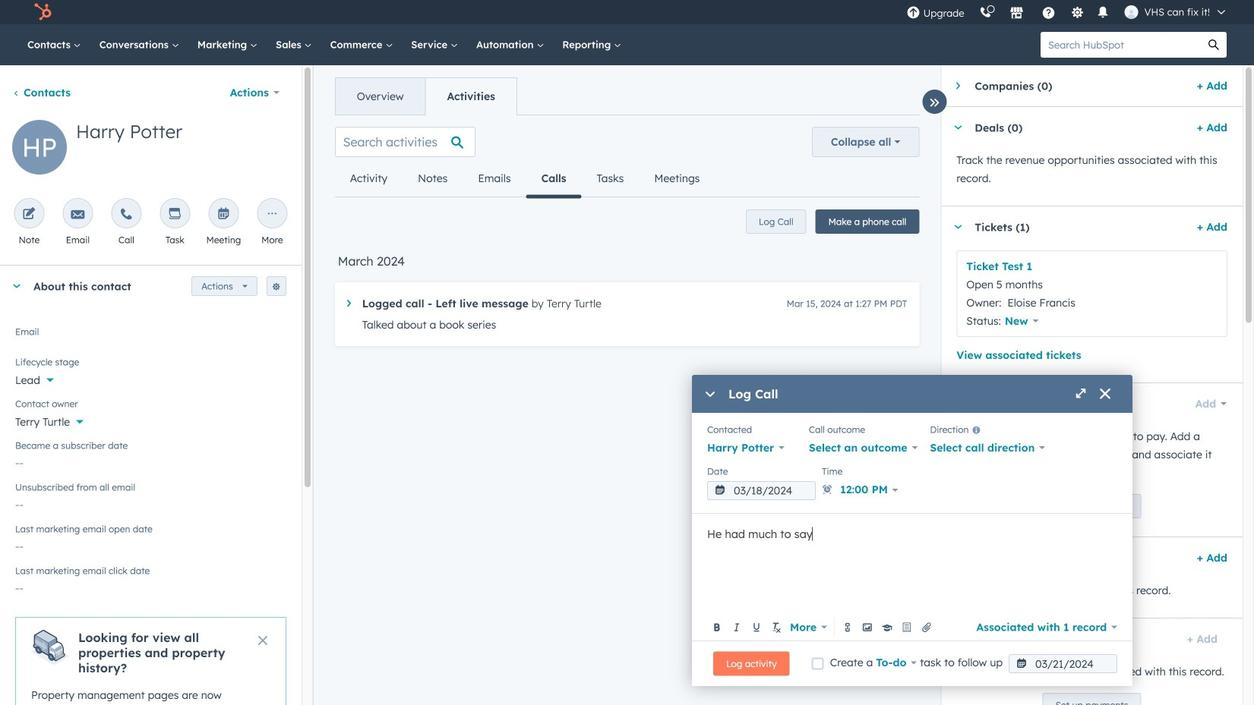 Task type: vqa. For each thing, say whether or not it's contained in the screenshot.
the Email "image"
yes



Task type: describe. For each thing, give the bounding box(es) containing it.
caret image
[[12, 285, 21, 288]]

task image
[[168, 208, 182, 222]]

call image
[[120, 208, 133, 222]]

minimize dialog image
[[704, 389, 716, 401]]

close dialog image
[[1099, 389, 1112, 401]]

email image
[[71, 208, 85, 222]]

manage card settings image
[[272, 283, 281, 292]]



Task type: locate. For each thing, give the bounding box(es) containing it.
terry turtle image
[[1125, 5, 1139, 19]]

tab list
[[335, 160, 715, 198]]

note image
[[22, 208, 36, 222]]

-- text field
[[15, 491, 286, 515]]

marketplaces image
[[1010, 7, 1024, 21]]

0 vertical spatial -- text field
[[15, 449, 286, 473]]

1 -- text field from the top
[[15, 449, 286, 473]]

close image
[[258, 637, 267, 646]]

more image
[[265, 208, 279, 222]]

Search activities search field
[[335, 127, 475, 157]]

navigation
[[335, 77, 517, 115]]

menu
[[899, 0, 1236, 24]]

-- text field
[[15, 449, 286, 473], [15, 533, 286, 557], [15, 574, 286, 599]]

3 -- text field from the top
[[15, 574, 286, 599]]

expand dialog image
[[1075, 389, 1087, 401]]

MM/DD/YYYY text field
[[707, 482, 816, 501]]

1 vertical spatial -- text field
[[15, 533, 286, 557]]

feed
[[323, 115, 932, 365]]

2 vertical spatial -- text field
[[15, 574, 286, 599]]

MM/DD/YYYY text field
[[1009, 655, 1118, 674]]

caret image
[[956, 81, 960, 90], [954, 126, 963, 130], [954, 225, 963, 229], [954, 638, 963, 642]]

alert
[[15, 618, 286, 706]]

Search HubSpot search field
[[1041, 32, 1201, 58]]

2 -- text field from the top
[[15, 533, 286, 557]]

meeting image
[[217, 208, 230, 222]]



